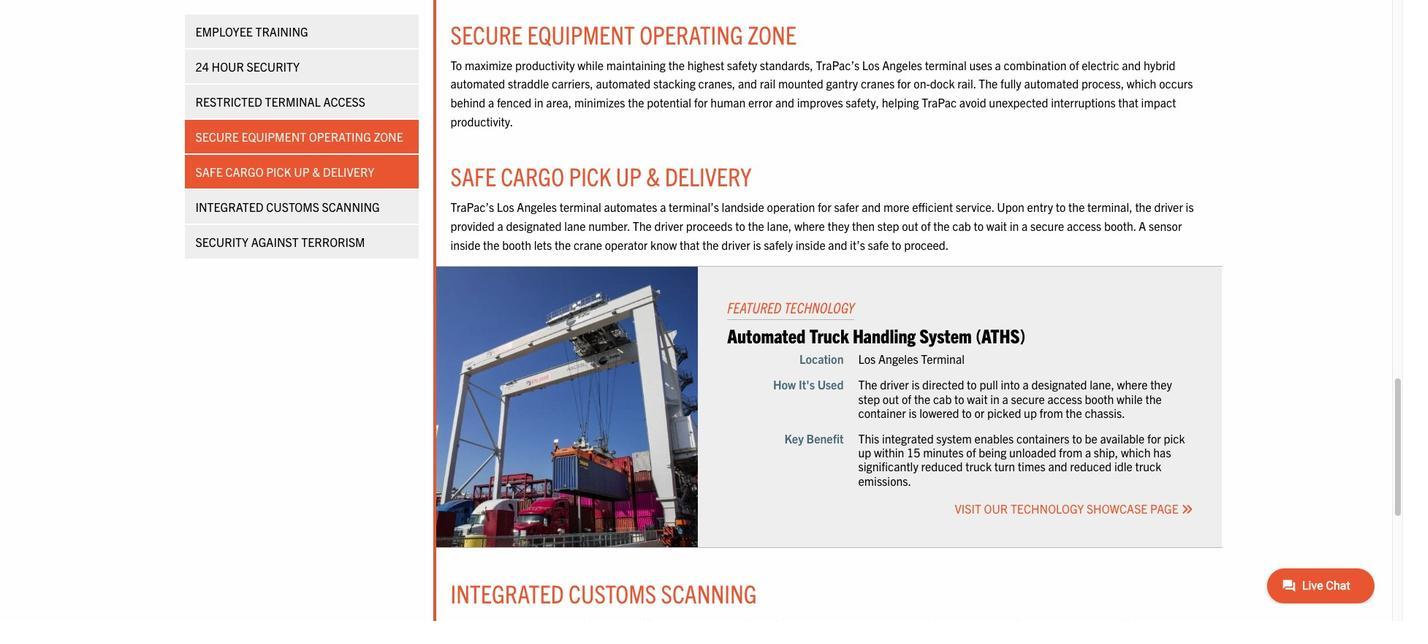 Task type: locate. For each thing, give the bounding box(es) containing it.
1 vertical spatial customs
[[569, 578, 657, 609]]

2 inside from the left
[[796, 237, 826, 252]]

24 hour security
[[196, 59, 300, 74]]

1 horizontal spatial where
[[1117, 378, 1148, 392]]

booth inside trapac's los angeles terminal automates a terminal's landside operation for safer and more efficient service. upon entry to the terminal, the driver is provided a designated lane number. the driver proceeds to the lane, where they then step out of the cab to wait in a secure access booth. a sensor inside the booth lets the crane operator know that the driver is safely inside and it's safe to proceed.
[[502, 237, 531, 252]]

that right know
[[680, 237, 700, 252]]

cargo down secure equipment operating zone link
[[225, 164, 264, 179]]

los inside trapac's los angeles terminal automates a terminal's landside operation for safer and more efficient service. upon entry to the terminal, the driver is provided a designated lane number. the driver proceeds to the lane, where they then step out of the cab to wait in a secure access booth. a sensor inside the booth lets the crane operator know that the driver is safely inside and it's safe to proceed.
[[497, 200, 514, 214]]

1 horizontal spatial in
[[991, 392, 1000, 406]]

stacking
[[653, 76, 696, 91]]

3 automated from the left
[[1024, 76, 1079, 91]]

which left has
[[1121, 445, 1151, 460]]

minimizes
[[574, 95, 625, 110]]

trapac's up gantry
[[816, 58, 860, 72]]

reduced down system
[[921, 459, 963, 474]]

safe cargo pick up & delivery up automates
[[451, 160, 752, 192]]

booth.
[[1104, 218, 1136, 233]]

the left 'potential'
[[628, 95, 644, 110]]

0 horizontal spatial out
[[883, 392, 899, 406]]

chassis.
[[1085, 406, 1125, 420]]

the down los angeles terminal
[[914, 392, 931, 406]]

1 vertical spatial step
[[858, 392, 880, 406]]

0 vertical spatial designated
[[506, 218, 562, 233]]

1 vertical spatial that
[[680, 237, 700, 252]]

terminal's
[[669, 200, 719, 214]]

for down cranes,
[[694, 95, 708, 110]]

safe up provided
[[451, 160, 496, 192]]

1 vertical spatial zone
[[374, 129, 403, 144]]

while
[[578, 58, 604, 72], [1117, 392, 1143, 406]]

2 vertical spatial in
[[991, 392, 1000, 406]]

safety
[[727, 58, 757, 72]]

secure down restricted
[[196, 129, 239, 144]]

how
[[773, 378, 796, 392]]

pick up automates
[[569, 160, 611, 192]]

cab
[[953, 218, 971, 233], [933, 392, 952, 406]]

2 horizontal spatial the
[[979, 76, 998, 91]]

1 vertical spatial in
[[1010, 218, 1019, 233]]

equipment down restricted terminal access
[[241, 129, 306, 144]]

0 vertical spatial up
[[1024, 406, 1037, 420]]

and up then
[[862, 200, 881, 214]]

1 vertical spatial angeles
[[517, 200, 557, 214]]

booth inside the driver is directed to pull into a designated lane, where they step out of the cab to wait in a secure access booth while the container is lowered to or picked up from the chassis.
[[1085, 392, 1114, 406]]

lane, inside trapac's los angeles terminal automates a terminal's landside operation for safer and more efficient service. upon entry to the terminal, the driver is provided a designated lane number. the driver proceeds to the lane, where they then step out of the cab to wait in a secure access booth. a sensor inside the booth lets the crane operator know that the driver is safely inside and it's safe to proceed.
[[767, 218, 792, 233]]

1 vertical spatial lane,
[[1090, 378, 1115, 392]]

equipment
[[527, 18, 635, 49], [241, 129, 306, 144]]

1 reduced from the left
[[921, 459, 963, 474]]

container
[[858, 406, 906, 420]]

inside
[[451, 237, 481, 252], [796, 237, 826, 252]]

1 vertical spatial equipment
[[241, 129, 306, 144]]

reduced
[[921, 459, 963, 474], [1070, 459, 1112, 474]]

operating
[[640, 18, 743, 49], [309, 129, 371, 144]]

while inside to maximize productivity while maintaining the highest safety standards, trapac's los angeles terminal uses a combination of electric and hybrid automated straddle carriers, automated stacking cranes, and rail mounted gantry cranes for on-dock rail. the fully automated process, which occurs behind a fenced in area, minimizes the potential for human error and improves safety, helping trapac avoid unexpected interruptions that impact productivity.
[[578, 58, 604, 72]]

directed
[[923, 378, 964, 392]]

delivery up terminal's
[[665, 160, 752, 192]]

the up container
[[858, 378, 878, 392]]

and right the times
[[1048, 459, 1068, 474]]

from inside the driver is directed to pull into a designated lane, where they step out of the cab to wait in a secure access booth while the container is lowered to or picked up from the chassis.
[[1040, 406, 1063, 420]]

1 vertical spatial los
[[497, 200, 514, 214]]

of left lowered
[[902, 392, 912, 406]]

and right error on the top of the page
[[776, 95, 795, 110]]

1 vertical spatial technology
[[1011, 501, 1084, 516]]

technology down the times
[[1011, 501, 1084, 516]]

secure
[[1031, 218, 1064, 233], [1011, 392, 1045, 406]]

1 horizontal spatial booth
[[1085, 392, 1114, 406]]

1 horizontal spatial that
[[1119, 95, 1139, 110]]

terminal up lane at the left top of page
[[560, 200, 601, 214]]

0 horizontal spatial zone
[[374, 129, 403, 144]]

angeles inside trapac's los angeles terminal automates a terminal's landside operation for safer and more efficient service. upon entry to the terminal, the driver is provided a designated lane number. the driver proceeds to the lane, where they then step out of the cab to wait in a secure access booth. a sensor inside the booth lets the crane operator know that the driver is safely inside and it's safe to proceed.
[[517, 200, 557, 214]]

into
[[1001, 378, 1020, 392]]

wait
[[987, 218, 1007, 233], [967, 392, 988, 406]]

impact
[[1141, 95, 1176, 110]]

0 horizontal spatial they
[[828, 218, 850, 233]]

the
[[669, 58, 685, 72], [628, 95, 644, 110], [1069, 200, 1085, 214], [1135, 200, 1152, 214], [748, 218, 764, 233], [934, 218, 950, 233], [483, 237, 500, 252], [555, 237, 571, 252], [703, 237, 719, 252], [914, 392, 931, 406], [1146, 392, 1162, 406], [1066, 406, 1082, 420]]

and inside this integrated system enables containers to be available for pick up within 15 minutes of being unloaded from a ship, which has significantly reduced truck turn times and reduced idle truck emissions.
[[1048, 459, 1068, 474]]

terminal up the dock
[[925, 58, 967, 72]]

technology up truck
[[784, 298, 855, 317]]

lane, up safely
[[767, 218, 792, 233]]

from up 'containers'
[[1040, 406, 1063, 420]]

be
[[1085, 431, 1098, 446]]

trapac's up provided
[[451, 200, 494, 214]]

1 horizontal spatial scanning
[[661, 578, 757, 609]]

lets
[[534, 237, 552, 252]]

&
[[646, 160, 660, 192], [312, 164, 320, 179]]

they inside the driver is directed to pull into a designated lane, where they step out of the cab to wait in a secure access booth while the container is lowered to or picked up from the chassis.
[[1151, 378, 1172, 392]]

designated inside the driver is directed to pull into a designated lane, where they step out of the cab to wait in a secure access booth while the container is lowered to or picked up from the chassis.
[[1032, 378, 1087, 392]]

where up chassis.
[[1117, 378, 1148, 392]]

significantly
[[858, 459, 919, 474]]

booth up the be on the right bottom of the page
[[1085, 392, 1114, 406]]

delivery up integrated customs scanning link
[[323, 164, 375, 179]]

trapac's inside trapac's los angeles terminal automates a terminal's landside operation for safer and more efficient service. upon entry to the terminal, the driver is provided a designated lane number. the driver proceeds to the lane, where they then step out of the cab to wait in a secure access booth. a sensor inside the booth lets the crane operator know that the driver is safely inside and it's safe to proceed.
[[451, 200, 494, 214]]

0 horizontal spatial inside
[[451, 237, 481, 252]]

security inside "link"
[[196, 235, 249, 249]]

1 vertical spatial wait
[[967, 392, 988, 406]]

up left within
[[858, 445, 871, 460]]

1 vertical spatial while
[[1117, 392, 1143, 406]]

1 horizontal spatial inside
[[796, 237, 826, 252]]

the inside trapac's los angeles terminal automates a terminal's landside operation for safer and more efficient service. upon entry to the terminal, the driver is provided a designated lane number. the driver proceeds to the lane, where they then step out of the cab to wait in a secure access booth. a sensor inside the booth lets the crane operator know that the driver is safely inside and it's safe to proceed.
[[633, 218, 652, 233]]

0 vertical spatial customs
[[266, 200, 319, 214]]

1 horizontal spatial integrated customs scanning
[[451, 578, 757, 609]]

zone inside secure equipment operating zone link
[[374, 129, 403, 144]]

1 vertical spatial they
[[1151, 378, 1172, 392]]

the down automates
[[633, 218, 652, 233]]

maintaining
[[606, 58, 666, 72]]

of left electric
[[1070, 58, 1079, 72]]

0 horizontal spatial lane,
[[767, 218, 792, 233]]

1 horizontal spatial terminal
[[921, 352, 965, 366]]

1 vertical spatial security
[[196, 235, 249, 249]]

0 vertical spatial technology
[[784, 298, 855, 317]]

2 horizontal spatial automated
[[1024, 76, 1079, 91]]

a
[[995, 58, 1001, 72], [488, 95, 494, 110], [660, 200, 666, 214], [497, 218, 503, 233], [1022, 218, 1028, 233], [1023, 378, 1029, 392], [1003, 392, 1009, 406], [1085, 445, 1091, 460]]

0 vertical spatial trapac's
[[816, 58, 860, 72]]

access left chassis.
[[1048, 392, 1082, 406]]

0 horizontal spatial equipment
[[241, 129, 306, 144]]

where inside trapac's los angeles terminal automates a terminal's landside operation for safer and more efficient service. upon entry to the terminal, the driver is provided a designated lane number. the driver proceeds to the lane, where they then step out of the cab to wait in a secure access booth. a sensor inside the booth lets the crane operator know that the driver is safely inside and it's safe to proceed.
[[794, 218, 825, 233]]

1 horizontal spatial trapac's
[[816, 58, 860, 72]]

driver up sensor
[[1154, 200, 1183, 214]]

lane, up chassis.
[[1090, 378, 1115, 392]]

up inside this integrated system enables containers to be available for pick up within 15 minutes of being unloaded from a ship, which has significantly reduced truck turn times and reduced idle truck emissions.
[[858, 445, 871, 460]]

0 vertical spatial secure
[[1031, 218, 1064, 233]]

1 vertical spatial terminal
[[921, 352, 965, 366]]

automated down combination
[[1024, 76, 1079, 91]]

0 vertical spatial the
[[979, 76, 998, 91]]

the right chassis.
[[1146, 392, 1162, 406]]

safe
[[451, 160, 496, 192], [196, 164, 223, 179]]

out inside trapac's los angeles terminal automates a terminal's landside operation for safer and more efficient service. upon entry to the terminal, the driver is provided a designated lane number. the driver proceeds to the lane, where they then step out of the cab to wait in a secure access booth. a sensor inside the booth lets the crane operator know that the driver is safely inside and it's safe to proceed.
[[902, 218, 919, 233]]

0 horizontal spatial terminal
[[560, 200, 601, 214]]

handling
[[853, 323, 916, 347]]

0 vertical spatial while
[[578, 58, 604, 72]]

where down operation
[[794, 218, 825, 233]]

technology inside featured technology automated truck handling system (aths)
[[784, 298, 855, 317]]

& up automates
[[646, 160, 660, 192]]

restricted terminal access link
[[185, 85, 418, 118]]

0 horizontal spatial &
[[312, 164, 320, 179]]

step down more
[[878, 218, 899, 233]]

secure right pull
[[1011, 392, 1045, 406]]

safe cargo pick up & delivery link
[[185, 155, 418, 189]]

& down secure equipment operating zone link
[[312, 164, 320, 179]]

0 horizontal spatial booth
[[502, 237, 531, 252]]

idle
[[1115, 459, 1133, 474]]

in inside trapac's los angeles terminal automates a terminal's landside operation for safer and more efficient service. upon entry to the terminal, the driver is provided a designated lane number. the driver proceeds to the lane, where they then step out of the cab to wait in a secure access booth. a sensor inside the booth lets the crane operator know that the driver is safely inside and it's safe to proceed.
[[1010, 218, 1019, 233]]

entry
[[1027, 200, 1053, 214]]

0 vertical spatial they
[[828, 218, 850, 233]]

los
[[862, 58, 880, 72], [497, 200, 514, 214], [858, 352, 876, 366]]

which up the impact
[[1127, 76, 1157, 91]]

2 truck from the left
[[1136, 459, 1162, 474]]

trapac's los angeles terminal automates a terminal's landside operation for safer and more efficient service. upon entry to the terminal, the driver is provided a designated lane number. the driver proceeds to the lane, where they then step out of the cab to wait in a secure access booth. a sensor inside the booth lets the crane operator know that the driver is safely inside and it's safe to proceed.
[[451, 200, 1194, 252]]

0 horizontal spatial technology
[[784, 298, 855, 317]]

cab left or
[[933, 392, 952, 406]]

truck right idle
[[1136, 459, 1162, 474]]

in inside the driver is directed to pull into a designated lane, where they step out of the cab to wait in a secure access booth while the container is lowered to or picked up from the chassis.
[[991, 392, 1000, 406]]

0 horizontal spatial secure equipment operating zone
[[196, 129, 403, 144]]

1 horizontal spatial they
[[1151, 378, 1172, 392]]

from left the be on the right bottom of the page
[[1059, 445, 1083, 460]]

has
[[1154, 445, 1171, 460]]

lane
[[564, 218, 586, 233]]

provided
[[451, 218, 495, 233]]

angeles up on-
[[882, 58, 922, 72]]

and down "safety"
[[738, 76, 757, 91]]

in left into
[[991, 392, 1000, 406]]

1 automated from the left
[[451, 76, 505, 91]]

they inside trapac's los angeles terminal automates a terminal's landside operation for safer and more efficient service. upon entry to the terminal, the driver is provided a designated lane number. the driver proceeds to the lane, where they then step out of the cab to wait in a secure access booth. a sensor inside the booth lets the crane operator know that the driver is safely inside and it's safe to proceed.
[[828, 218, 850, 233]]

automated down maintaining
[[596, 76, 651, 91]]

safe down restricted
[[196, 164, 223, 179]]

number.
[[588, 218, 630, 233]]

safely
[[764, 237, 793, 252]]

system
[[920, 323, 972, 347]]

where
[[794, 218, 825, 233], [1117, 378, 1148, 392]]

equipment up productivity
[[527, 18, 635, 49]]

scanning inside integrated customs scanning link
[[322, 200, 380, 214]]

1 vertical spatial from
[[1059, 445, 1083, 460]]

1 vertical spatial up
[[858, 445, 871, 460]]

0 vertical spatial integrated customs scanning
[[196, 200, 380, 214]]

0 vertical spatial equipment
[[527, 18, 635, 49]]

in inside to maximize productivity while maintaining the highest safety standards, trapac's los angeles terminal uses a combination of electric and hybrid automated straddle carriers, automated stacking cranes, and rail mounted gantry cranes for on-dock rail. the fully automated process, which occurs behind a fenced in area, minimizes the potential for human error and improves safety, helping trapac avoid unexpected interruptions that impact productivity.
[[534, 95, 544, 110]]

1 horizontal spatial technology
[[1011, 501, 1084, 516]]

straddle
[[508, 76, 549, 91]]

terminal,
[[1088, 200, 1133, 214]]

inside right safely
[[796, 237, 826, 252]]

access inside the driver is directed to pull into a designated lane, where they step out of the cab to wait in a secure access booth while the container is lowered to or picked up from the chassis.
[[1048, 392, 1082, 406]]

equipment inside secure equipment operating zone link
[[241, 129, 306, 144]]

access
[[323, 94, 365, 109]]

how it's used
[[773, 378, 844, 392]]

safe cargo pick up & delivery down secure equipment operating zone link
[[196, 164, 375, 179]]

1 horizontal spatial customs
[[569, 578, 657, 609]]

0 horizontal spatial while
[[578, 58, 604, 72]]

1 vertical spatial access
[[1048, 392, 1082, 406]]

1 horizontal spatial lane,
[[1090, 378, 1115, 392]]

1 vertical spatial the
[[633, 218, 652, 233]]

fenced
[[497, 95, 532, 110]]

the down uses
[[979, 76, 998, 91]]

pick down secure equipment operating zone link
[[266, 164, 291, 179]]

1 vertical spatial out
[[883, 392, 899, 406]]

1 vertical spatial terminal
[[560, 200, 601, 214]]

visit our technology showcase page link
[[955, 501, 1193, 516]]

improves
[[797, 95, 843, 110]]

of inside to maximize productivity while maintaining the highest safety standards, trapac's los angeles terminal uses a combination of electric and hybrid automated straddle carriers, automated stacking cranes, and rail mounted gantry cranes for on-dock rail. the fully automated process, which occurs behind a fenced in area, minimizes the potential for human error and improves safety, helping trapac avoid unexpected interruptions that impact productivity.
[[1070, 58, 1079, 72]]

customs
[[266, 200, 319, 214], [569, 578, 657, 609]]

1 horizontal spatial out
[[902, 218, 919, 233]]

secure equipment operating zone up safe cargo pick up & delivery link
[[196, 129, 403, 144]]

of inside the driver is directed to pull into a designated lane, where they step out of the cab to wait in a secure access booth while the container is lowered to or picked up from the chassis.
[[902, 392, 912, 406]]

0 horizontal spatial automated
[[451, 76, 505, 91]]

1 vertical spatial secure
[[1011, 392, 1045, 406]]

system
[[937, 431, 972, 446]]

2 automated from the left
[[596, 76, 651, 91]]

15
[[907, 445, 921, 460]]

2 vertical spatial the
[[858, 378, 878, 392]]

a left ship,
[[1085, 445, 1091, 460]]

for left safer
[[818, 200, 832, 214]]

within
[[874, 445, 904, 460]]

of left being
[[966, 445, 976, 460]]

of up proceed.
[[921, 218, 931, 233]]

for left pick
[[1148, 431, 1161, 446]]

up down secure equipment operating zone link
[[294, 164, 310, 179]]

2 vertical spatial angeles
[[879, 352, 919, 366]]

while up carriers,
[[578, 58, 604, 72]]

in left area,
[[534, 95, 544, 110]]

0 vertical spatial in
[[534, 95, 544, 110]]

delivery
[[665, 160, 752, 192], [323, 164, 375, 179]]

0 vertical spatial from
[[1040, 406, 1063, 420]]

in for safe cargo pick up & delivery
[[1010, 218, 1019, 233]]

out up integrated
[[883, 392, 899, 406]]

in down upon
[[1010, 218, 1019, 233]]

security left against
[[196, 235, 249, 249]]

terminal inside to maximize productivity while maintaining the highest safety standards, trapac's los angeles terminal uses a combination of electric and hybrid automated straddle carriers, automated stacking cranes, and rail mounted gantry cranes for on-dock rail. the fully automated process, which occurs behind a fenced in area, minimizes the potential for human error and improves safety, helping trapac avoid unexpected interruptions that impact productivity.
[[925, 58, 967, 72]]

operating up highest
[[640, 18, 743, 49]]

1 vertical spatial where
[[1117, 378, 1148, 392]]

scanning
[[322, 200, 380, 214], [661, 578, 757, 609]]

lowered
[[920, 406, 959, 420]]

that left the impact
[[1119, 95, 1139, 110]]

24
[[196, 59, 209, 74]]

lane, inside the driver is directed to pull into a designated lane, where they step out of the cab to wait in a secure access booth while the container is lowered to or picked up from the chassis.
[[1090, 378, 1115, 392]]

angeles down "handling"
[[879, 352, 919, 366]]

truck
[[966, 459, 992, 474], [1136, 459, 1162, 474]]

they down safer
[[828, 218, 850, 233]]

0 horizontal spatial trapac's
[[451, 200, 494, 214]]

0 vertical spatial terminal
[[925, 58, 967, 72]]

1 horizontal spatial up
[[616, 160, 642, 192]]

in
[[534, 95, 544, 110], [1010, 218, 1019, 233], [991, 392, 1000, 406]]

trapac's
[[816, 58, 860, 72], [451, 200, 494, 214]]

operating down the access
[[309, 129, 371, 144]]

solid image
[[1182, 503, 1193, 515]]

they up pick
[[1151, 378, 1172, 392]]

safe cargo pick up & delivery
[[451, 160, 752, 192], [196, 164, 375, 179]]

0 horizontal spatial cab
[[933, 392, 952, 406]]

1 vertical spatial cab
[[933, 392, 952, 406]]

1 horizontal spatial secure equipment operating zone
[[451, 18, 797, 49]]

terminal down 24 hour security link
[[265, 94, 321, 109]]

0 vertical spatial step
[[878, 218, 899, 233]]

while up available
[[1117, 392, 1143, 406]]

driver down proceeds
[[722, 237, 751, 252]]

booth left lets
[[502, 237, 531, 252]]

secure equipment operating zone up maintaining
[[451, 18, 797, 49]]

hybrid
[[1144, 58, 1176, 72]]

security
[[247, 59, 300, 74], [196, 235, 249, 249]]

0 horizontal spatial where
[[794, 218, 825, 233]]

restricted
[[196, 94, 262, 109]]

1 horizontal spatial automated
[[596, 76, 651, 91]]

up up automates
[[616, 160, 642, 192]]

up inside the driver is directed to pull into a designated lane, where they step out of the cab to wait in a secure access booth while the container is lowered to or picked up from the chassis.
[[1024, 406, 1037, 420]]

1 vertical spatial scanning
[[661, 578, 757, 609]]

of inside trapac's los angeles terminal automates a terminal's landside operation for safer and more efficient service. upon entry to the terminal, the driver is provided a designated lane number. the driver proceeds to the lane, where they then step out of the cab to wait in a secure access booth. a sensor inside the booth lets the crane operator know that the driver is safely inside and it's safe to proceed.
[[921, 218, 931, 233]]

rail
[[760, 76, 776, 91]]

security up restricted terminal access
[[247, 59, 300, 74]]

1 horizontal spatial the
[[858, 378, 878, 392]]

out down more
[[902, 218, 919, 233]]

where inside the driver is directed to pull into a designated lane, where they step out of the cab to wait in a secure access booth while the container is lowered to or picked up from the chassis.
[[1117, 378, 1148, 392]]

0 vertical spatial los
[[862, 58, 880, 72]]

angeles up lets
[[517, 200, 557, 214]]

step up the this
[[858, 392, 880, 406]]

secure down entry
[[1031, 218, 1064, 233]]

los angeles terminal
[[858, 352, 965, 366]]

designated up lets
[[506, 218, 562, 233]]

1 horizontal spatial while
[[1117, 392, 1143, 406]]

0 vertical spatial booth
[[502, 237, 531, 252]]

automated
[[451, 76, 505, 91], [596, 76, 651, 91], [1024, 76, 1079, 91]]



Task type: vqa. For each thing, say whether or not it's contained in the screenshot.
"well"
no



Task type: describe. For each thing, give the bounding box(es) containing it.
against
[[251, 235, 299, 249]]

combination
[[1004, 58, 1067, 72]]

unloaded
[[1009, 445, 1056, 460]]

1 vertical spatial secure equipment operating zone
[[196, 129, 403, 144]]

to inside this integrated system enables containers to be available for pick up within 15 minutes of being unloaded from a ship, which has significantly reduced truck turn times and reduced idle truck emissions.
[[1072, 431, 1082, 446]]

the left chassis.
[[1066, 406, 1082, 420]]

location
[[800, 352, 844, 366]]

out inside the driver is directed to pull into a designated lane, where they step out of the cab to wait in a secure access booth while the container is lowered to or picked up from the chassis.
[[883, 392, 899, 406]]

trapac
[[922, 95, 957, 110]]

0 vertical spatial security
[[247, 59, 300, 74]]

unexpected
[[989, 95, 1049, 110]]

productivity
[[515, 58, 575, 72]]

know
[[651, 237, 677, 252]]

1 truck from the left
[[966, 459, 992, 474]]

0 horizontal spatial customs
[[266, 200, 319, 214]]

pull
[[980, 378, 998, 392]]

it's
[[850, 237, 865, 252]]

which inside this integrated system enables containers to be available for pick up within 15 minutes of being unloaded from a ship, which has significantly reduced truck turn times and reduced idle truck emissions.
[[1121, 445, 1151, 460]]

dock
[[930, 76, 955, 91]]

los inside to maximize productivity while maintaining the highest safety standards, trapac's los angeles terminal uses a combination of electric and hybrid automated straddle carriers, automated stacking cranes, and rail mounted gantry cranes for on-dock rail. the fully automated process, which occurs behind a fenced in area, minimizes the potential for human error and improves safety, helping trapac avoid unexpected interruptions that impact productivity.
[[862, 58, 880, 72]]

proceed.
[[904, 237, 949, 252]]

potential
[[647, 95, 692, 110]]

that inside trapac's los angeles terminal automates a terminal's landside operation for safer and more efficient service. upon entry to the terminal, the driver is provided a designated lane number. the driver proceeds to the lane, where they then step out of the cab to wait in a secure access booth. a sensor inside the booth lets the crane operator know that the driver is safely inside and it's safe to proceed.
[[680, 237, 700, 252]]

0 horizontal spatial integrated customs scanning
[[196, 200, 380, 214]]

the down provided
[[483, 237, 500, 252]]

process,
[[1082, 76, 1124, 91]]

the up stacking on the top left of the page
[[669, 58, 685, 72]]

fully
[[1001, 76, 1022, 91]]

cab inside the driver is directed to pull into a designated lane, where they step out of the cab to wait in a secure access booth while the container is lowered to or picked up from the chassis.
[[933, 392, 952, 406]]

access inside trapac's los angeles terminal automates a terminal's landside operation for safer and more efficient service. upon entry to the terminal, the driver is provided a designated lane number. the driver proceeds to the lane, where they then step out of the cab to wait in a secure access booth. a sensor inside the booth lets the crane operator know that the driver is safely inside and it's safe to proceed.
[[1067, 218, 1102, 233]]

cab inside trapac's los angeles terminal automates a terminal's landside operation for safer and more efficient service. upon entry to the terminal, the driver is provided a designated lane number. the driver proceeds to the lane, where they then step out of the cab to wait in a secure access booth. a sensor inside the booth lets the crane operator know that the driver is safely inside and it's safe to proceed.
[[953, 218, 971, 233]]

the inside to maximize productivity while maintaining the highest safety standards, trapac's los angeles terminal uses a combination of electric and hybrid automated straddle carriers, automated stacking cranes, and rail mounted gantry cranes for on-dock rail. the fully automated process, which occurs behind a fenced in area, minimizes the potential for human error and improves safety, helping trapac avoid unexpected interruptions that impact productivity.
[[979, 76, 998, 91]]

wait inside the driver is directed to pull into a designated lane, where they step out of the cab to wait in a secure access booth while the container is lowered to or picked up from the chassis.
[[967, 392, 988, 406]]

1 horizontal spatial pick
[[569, 160, 611, 192]]

automates
[[604, 200, 657, 214]]

designated inside trapac's los angeles terminal automates a terminal's landside operation for safer and more efficient service. upon entry to the terminal, the driver is provided a designated lane number. the driver proceeds to the lane, where they then step out of the cab to wait in a secure access booth. a sensor inside the booth lets the crane operator know that the driver is safely inside and it's safe to proceed.
[[506, 218, 562, 233]]

the down proceeds
[[703, 237, 719, 252]]

it's
[[799, 378, 815, 392]]

1 vertical spatial integrated
[[451, 578, 564, 609]]

page
[[1151, 501, 1179, 516]]

of inside this integrated system enables containers to be available for pick up within 15 minutes of being unloaded from a ship, which has significantly reduced truck turn times and reduced idle truck emissions.
[[966, 445, 976, 460]]

terrorism
[[301, 235, 365, 249]]

and left it's on the top
[[828, 237, 847, 252]]

emissions.
[[858, 473, 911, 488]]

a up productivity.
[[488, 95, 494, 110]]

0 horizontal spatial delivery
[[323, 164, 375, 179]]

1 horizontal spatial delivery
[[665, 160, 752, 192]]

a left terminal's
[[660, 200, 666, 214]]

1 horizontal spatial secure
[[451, 18, 523, 49]]

0 vertical spatial secure equipment operating zone
[[451, 18, 797, 49]]

in for secure equipment operating zone
[[534, 95, 544, 110]]

a right uses
[[995, 58, 1001, 72]]

training
[[255, 24, 308, 39]]

maximize
[[465, 58, 513, 72]]

trapac's inside to maximize productivity while maintaining the highest safety standards, trapac's los angeles terminal uses a combination of electric and hybrid automated straddle carriers, automated stacking cranes, and rail mounted gantry cranes for on-dock rail. the fully automated process, which occurs behind a fenced in area, minimizes the potential for human error and improves safety, helping trapac avoid unexpected interruptions that impact productivity.
[[816, 58, 860, 72]]

interruptions
[[1051, 95, 1116, 110]]

truck
[[810, 323, 849, 347]]

gantry
[[826, 76, 858, 91]]

2 reduced from the left
[[1070, 459, 1112, 474]]

key
[[785, 431, 804, 446]]

and left hybrid
[[1122, 58, 1141, 72]]

0 horizontal spatial safe
[[196, 164, 223, 179]]

1 horizontal spatial &
[[646, 160, 660, 192]]

employee training
[[196, 24, 308, 39]]

0 horizontal spatial cargo
[[225, 164, 264, 179]]

security against terrorism link
[[185, 225, 418, 259]]

crane
[[574, 237, 602, 252]]

this
[[858, 431, 880, 446]]

secure equipment operating zone link
[[185, 120, 418, 153]]

minutes
[[923, 445, 964, 460]]

the down efficient
[[934, 218, 950, 233]]

for left on-
[[897, 76, 911, 91]]

from inside this integrated system enables containers to be available for pick up within 15 minutes of being unloaded from a ship, which has significantly reduced truck turn times and reduced idle truck emissions.
[[1059, 445, 1083, 460]]

a right into
[[1023, 378, 1029, 392]]

security against terrorism
[[196, 235, 365, 249]]

operator
[[605, 237, 648, 252]]

key benefit
[[785, 431, 844, 446]]

the up a
[[1135, 200, 1152, 214]]

0 horizontal spatial integrated
[[196, 200, 264, 214]]

0 horizontal spatial up
[[294, 164, 310, 179]]

proceeds
[[686, 218, 733, 233]]

cranes
[[861, 76, 895, 91]]

enables
[[975, 431, 1014, 446]]

1 horizontal spatial safe
[[451, 160, 496, 192]]

upon
[[997, 200, 1025, 214]]

the down landside
[[748, 218, 764, 233]]

driver inside the driver is directed to pull into a designated lane, where they step out of the cab to wait in a secure access booth while the container is lowered to or picked up from the chassis.
[[880, 378, 909, 392]]

a down upon
[[1022, 218, 1028, 233]]

mounted
[[778, 76, 824, 91]]

human
[[711, 95, 746, 110]]

which inside to maximize productivity while maintaining the highest safety standards, trapac's los angeles terminal uses a combination of electric and hybrid automated straddle carriers, automated stacking cranes, and rail mounted gantry cranes for on-dock rail. the fully automated process, which occurs behind a fenced in area, minimizes the potential for human error and improves safety, helping trapac avoid unexpected interruptions that impact productivity.
[[1127, 76, 1157, 91]]

1 inside from the left
[[451, 237, 481, 252]]

safer
[[834, 200, 859, 214]]

that inside to maximize productivity while maintaining the highest safety standards, trapac's los angeles terminal uses a combination of electric and hybrid automated straddle carriers, automated stacking cranes, and rail mounted gantry cranes for on-dock rail. the fully automated process, which occurs behind a fenced in area, minimizes the potential for human error and improves safety, helping trapac avoid unexpected interruptions that impact productivity.
[[1119, 95, 1139, 110]]

0 horizontal spatial pick
[[266, 164, 291, 179]]

wait inside trapac's los angeles terminal automates a terminal's landside operation for safer and more efficient service. upon entry to the terminal, the driver is provided a designated lane number. the driver proceeds to the lane, where they then step out of the cab to wait in a secure access booth. a sensor inside the booth lets the crane operator know that the driver is safely inside and it's safe to proceed.
[[987, 218, 1007, 233]]

safe
[[868, 237, 889, 252]]

picked
[[987, 406, 1021, 420]]

employee
[[196, 24, 253, 39]]

containers
[[1017, 431, 1070, 446]]

secure inside trapac's los angeles terminal automates a terminal's landside operation for safer and more efficient service. upon entry to the terminal, the driver is provided a designated lane number. the driver proceeds to the lane, where they then step out of the cab to wait in a secure access booth. a sensor inside the booth lets the crane operator know that the driver is safely inside and it's safe to proceed.
[[1031, 218, 1064, 233]]

behind
[[451, 95, 486, 110]]

24 hour security link
[[185, 50, 418, 83]]

1 horizontal spatial zone
[[748, 18, 797, 49]]

or
[[975, 406, 985, 420]]

1 horizontal spatial equipment
[[527, 18, 635, 49]]

driver up know
[[655, 218, 683, 233]]

0 horizontal spatial operating
[[309, 129, 371, 144]]

showcase
[[1087, 501, 1148, 516]]

used
[[818, 378, 844, 392]]

0 horizontal spatial safe cargo pick up & delivery
[[196, 164, 375, 179]]

(aths)
[[976, 323, 1026, 347]]

angeles inside to maximize productivity while maintaining the highest safety standards, trapac's los angeles terminal uses a combination of electric and hybrid automated straddle carriers, automated stacking cranes, and rail mounted gantry cranes for on-dock rail. the fully automated process, which occurs behind a fenced in area, minimizes the potential for human error and improves safety, helping trapac avoid unexpected interruptions that impact productivity.
[[882, 58, 922, 72]]

uses
[[970, 58, 993, 72]]

featured
[[727, 298, 782, 317]]

on-
[[914, 76, 930, 91]]

the left "terminal,"
[[1069, 200, 1085, 214]]

a right provided
[[497, 218, 503, 233]]

automated
[[727, 323, 806, 347]]

a right pull
[[1003, 392, 1009, 406]]

cranes,
[[698, 76, 736, 91]]

1 horizontal spatial cargo
[[501, 160, 564, 192]]

step inside trapac's los angeles terminal automates a terminal's landside operation for safer and more efficient service. upon entry to the terminal, the driver is provided a designated lane number. the driver proceeds to the lane, where they then step out of the cab to wait in a secure access booth. a sensor inside the booth lets the crane operator know that the driver is safely inside and it's safe to proceed.
[[878, 218, 899, 233]]

turn
[[995, 459, 1015, 474]]

then
[[852, 218, 875, 233]]

being
[[979, 445, 1007, 460]]

for inside trapac's los angeles terminal automates a terminal's landside operation for safer and more efficient service. upon entry to the terminal, the driver is provided a designated lane number. the driver proceeds to the lane, where they then step out of the cab to wait in a secure access booth. a sensor inside the booth lets the crane operator know that the driver is safely inside and it's safe to proceed.
[[818, 200, 832, 214]]

2 vertical spatial los
[[858, 352, 876, 366]]

the inside the driver is directed to pull into a designated lane, where they step out of the cab to wait in a secure access booth while the container is lowered to or picked up from the chassis.
[[858, 378, 878, 392]]

times
[[1018, 459, 1046, 474]]

employee training link
[[185, 15, 418, 48]]

for inside this integrated system enables containers to be available for pick up within 15 minutes of being unloaded from a ship, which has significantly reduced truck turn times and reduced idle truck emissions.
[[1148, 431, 1161, 446]]

featured technology automated truck handling system (aths)
[[727, 298, 1026, 347]]

a inside this integrated system enables containers to be available for pick up within 15 minutes of being unloaded from a ship, which has significantly reduced truck turn times and reduced idle truck emissions.
[[1085, 445, 1091, 460]]

to maximize productivity while maintaining the highest safety standards, trapac's los angeles terminal uses a combination of electric and hybrid automated straddle carriers, automated stacking cranes, and rail mounted gantry cranes for on-dock rail. the fully automated process, which occurs behind a fenced in area, minimizes the potential for human error and improves safety, helping trapac avoid unexpected interruptions that impact productivity.
[[451, 58, 1193, 128]]

0 vertical spatial terminal
[[265, 94, 321, 109]]

service.
[[956, 200, 995, 214]]

1 vertical spatial integrated customs scanning
[[451, 578, 757, 609]]

helping
[[882, 95, 919, 110]]

pick
[[1164, 431, 1185, 446]]

1 vertical spatial secure
[[196, 129, 239, 144]]

step inside the driver is directed to pull into a designated lane, where they step out of the cab to wait in a secure access booth while the container is lowered to or picked up from the chassis.
[[858, 392, 880, 406]]

the right lets
[[555, 237, 571, 252]]

secure inside the driver is directed to pull into a designated lane, where they step out of the cab to wait in a secure access booth while the container is lowered to or picked up from the chassis.
[[1011, 392, 1045, 406]]

integrated customs scanning link
[[185, 190, 418, 224]]

terminal inside trapac's los angeles terminal automates a terminal's landside operation for safer and more efficient service. upon entry to the terminal, the driver is provided a designated lane number. the driver proceeds to the lane, where they then step out of the cab to wait in a secure access booth. a sensor inside the booth lets the crane operator know that the driver is safely inside and it's safe to proceed.
[[560, 200, 601, 214]]

sensor
[[1149, 218, 1182, 233]]

a
[[1139, 218, 1146, 233]]

1 horizontal spatial safe cargo pick up & delivery
[[451, 160, 752, 192]]

0 vertical spatial operating
[[640, 18, 743, 49]]

while inside the driver is directed to pull into a designated lane, where they step out of the cab to wait in a secure access booth while the container is lowered to or picked up from the chassis.
[[1117, 392, 1143, 406]]

more
[[884, 200, 910, 214]]

this integrated system enables containers to be available for pick up within 15 minutes of being unloaded from a ship, which has significantly reduced truck turn times and reduced idle truck emissions.
[[858, 431, 1185, 488]]



